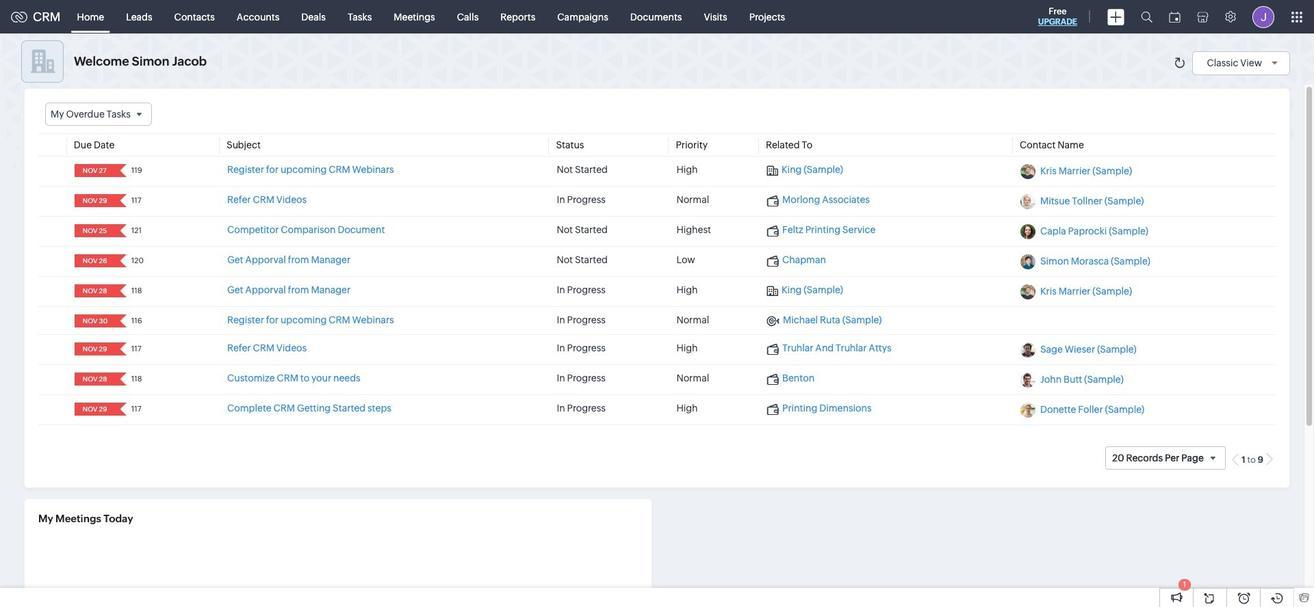 Task type: locate. For each thing, give the bounding box(es) containing it.
None field
[[45, 103, 152, 126], [79, 164, 111, 177], [79, 195, 111, 208], [79, 225, 111, 238], [79, 255, 111, 268], [79, 285, 111, 298], [79, 315, 111, 328], [79, 343, 111, 356], [79, 373, 111, 386], [79, 403, 111, 416], [45, 103, 152, 126], [79, 164, 111, 177], [79, 195, 111, 208], [79, 225, 111, 238], [79, 255, 111, 268], [79, 285, 111, 298], [79, 315, 111, 328], [79, 343, 111, 356], [79, 373, 111, 386], [79, 403, 111, 416]]

search element
[[1133, 0, 1161, 34]]

logo image
[[11, 11, 27, 22]]

create menu element
[[1100, 0, 1133, 33]]

calendar image
[[1169, 11, 1181, 22]]



Task type: describe. For each thing, give the bounding box(es) containing it.
profile element
[[1245, 0, 1283, 33]]

profile image
[[1253, 6, 1275, 28]]

create menu image
[[1108, 9, 1125, 25]]

search image
[[1141, 11, 1153, 23]]



Task type: vqa. For each thing, say whether or not it's contained in the screenshot.
Create Menu icon
yes



